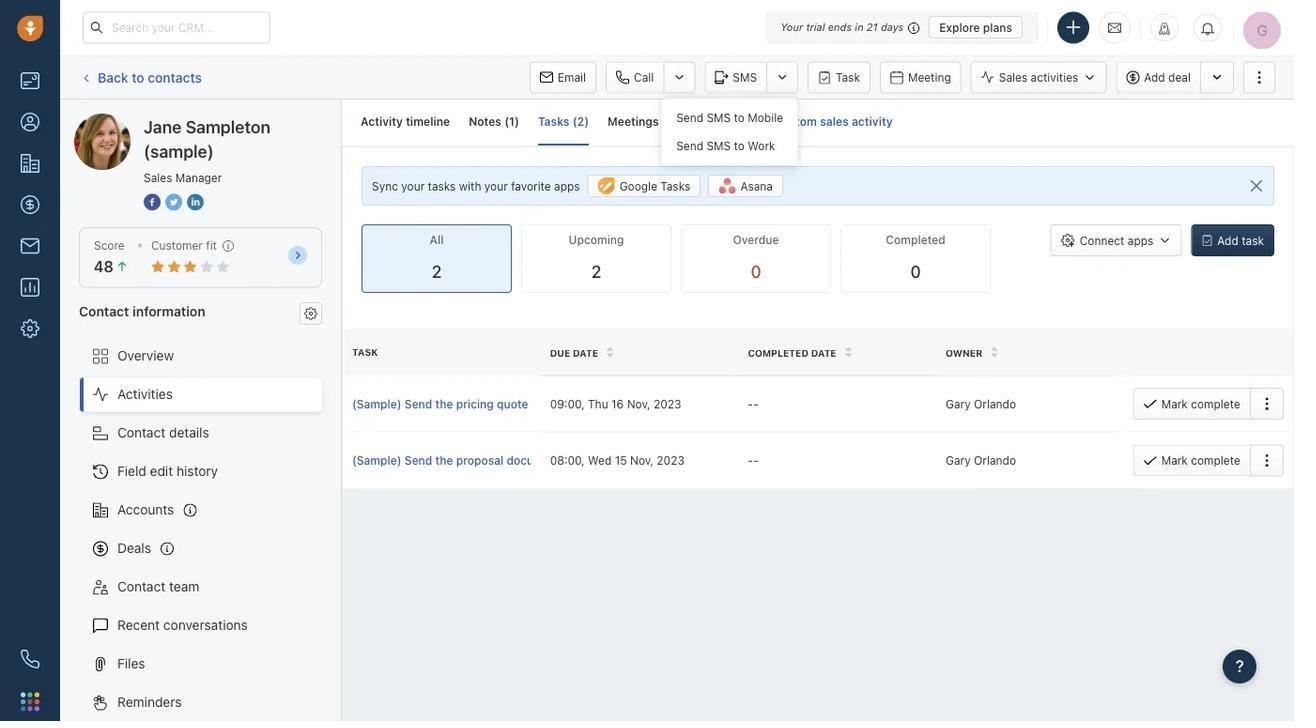Task type: describe. For each thing, give the bounding box(es) containing it.
document
[[507, 454, 562, 467]]

overview
[[117, 348, 174, 364]]

customer
[[151, 239, 203, 252]]

activities
[[117, 387, 173, 402]]

1
[[509, 115, 515, 128]]

mark for 09:00, thu 16 nov, 2023
[[1162, 398, 1189, 411]]

back
[[98, 69, 128, 85]]

create custom sales activity
[[736, 115, 893, 128]]

to for send sms to mobile
[[734, 111, 745, 124]]

conversations
[[163, 618, 248, 633]]

information
[[133, 303, 205, 319]]

sales
[[820, 115, 849, 128]]

sync your tasks with your favorite apps
[[372, 180, 580, 193]]

sales for sales activities
[[999, 71, 1028, 84]]

0 horizontal spatial task
[[352, 347, 378, 358]]

your trial ends in 21 days
[[781, 21, 904, 33]]

the for proposal
[[436, 454, 453, 467]]

tasks
[[428, 180, 456, 193]]

add for add task
[[1218, 234, 1239, 247]]

16
[[612, 398, 624, 411]]

call link
[[606, 62, 664, 93]]

send up send sms to work at the right top
[[677, 111, 704, 124]]

mark complete button for 08:00, wed 15 nov, 2023
[[1134, 445, 1251, 477]]

field edit history
[[117, 464, 218, 479]]

meetings ( )
[[608, 115, 677, 128]]

field
[[117, 464, 146, 479]]

activity
[[361, 115, 403, 128]]

send inside (sample) send the pricing quote link
[[405, 398, 433, 411]]

2023 for 09:00, thu 16 nov, 2023
[[654, 398, 682, 411]]

in
[[855, 21, 864, 33]]

( for 2
[[573, 115, 577, 128]]

48 button
[[94, 258, 129, 276]]

notes ( 1 )
[[469, 115, 520, 128]]

facebook circled image
[[144, 192, 161, 212]]

thu
[[588, 398, 609, 411]]

explore plans link
[[929, 16, 1023, 39]]

(sample) send the pricing quote
[[352, 398, 528, 411]]

add task
[[1218, 234, 1265, 247]]

sales for sales manager
[[144, 171, 172, 184]]

orlando for 09:00, thu 16 nov, 2023
[[974, 398, 1017, 411]]

task button
[[808, 62, 871, 93]]

quote
[[497, 398, 528, 411]]

recent conversations
[[117, 618, 248, 633]]

send inside (sample) send the proposal document "link"
[[405, 454, 433, 467]]

1 your from the left
[[401, 180, 425, 193]]

09:00,
[[550, 398, 585, 411]]

add task button
[[1192, 225, 1275, 257]]

reminders
[[117, 695, 182, 710]]

deal
[[1169, 71, 1191, 84]]

activity timeline
[[361, 115, 450, 128]]

linkedin circled image
[[187, 192, 204, 212]]

upcoming
[[569, 234, 624, 247]]

add deal
[[1145, 71, 1191, 84]]

due date
[[550, 348, 599, 358]]

send sms to work
[[677, 139, 776, 153]]

( for 1
[[505, 115, 509, 128]]

twitter circled image
[[165, 192, 182, 212]]

email
[[558, 71, 586, 84]]

due
[[550, 348, 571, 358]]

email image
[[1109, 20, 1122, 36]]

fit
[[206, 239, 217, 252]]

3 ) from the left
[[672, 115, 677, 128]]

complete for 09:00, thu 16 nov, 2023
[[1192, 398, 1241, 411]]

mark for 08:00, wed 15 nov, 2023
[[1162, 454, 1189, 467]]

activities
[[1031, 71, 1079, 84]]

score
[[94, 239, 125, 252]]

0 horizontal spatial jane
[[112, 113, 141, 129]]

google tasks
[[620, 180, 691, 193]]

work
[[748, 139, 776, 153]]

tasks inside button
[[661, 180, 691, 193]]

gary for 09:00, thu 16 nov, 2023
[[946, 398, 971, 411]]

deals
[[117, 541, 151, 556]]

08:00, wed 15 nov, 2023
[[550, 454, 685, 467]]

0 for completed
[[911, 262, 921, 282]]

contact team
[[117, 579, 200, 595]]

0 vertical spatial tasks
[[538, 115, 570, 128]]

manager
[[176, 171, 222, 184]]

(sample) inside jane sampleton (sample)
[[144, 141, 214, 161]]

customer fit
[[151, 239, 217, 252]]

owner
[[946, 348, 983, 358]]

meeting
[[908, 71, 952, 84]]

) for tasks ( 2 )
[[585, 115, 589, 128]]

orlando for 08:00, wed 15 nov, 2023
[[974, 454, 1017, 467]]

your
[[781, 21, 804, 33]]

wed
[[588, 454, 612, 467]]

add deal button
[[1116, 62, 1201, 93]]

contacts
[[148, 69, 202, 85]]

explore plans
[[940, 21, 1013, 34]]

meetings
[[608, 115, 659, 128]]

files
[[117, 656, 145, 672]]

back to contacts
[[98, 69, 202, 85]]

Search your CRM... text field
[[83, 12, 271, 44]]

2 for all
[[432, 262, 442, 282]]

history
[[177, 464, 218, 479]]

plans
[[984, 21, 1013, 34]]

notes
[[469, 115, 502, 128]]

sms for work
[[707, 139, 731, 153]]

create custom sales activity link
[[716, 115, 893, 128]]

all
[[430, 234, 444, 247]]

sales activities
[[999, 71, 1079, 84]]

sync
[[372, 180, 398, 193]]

mng settings image
[[304, 307, 318, 320]]

send down send sms to mobile
[[677, 139, 704, 153]]

overdue
[[733, 234, 779, 247]]

complete for 08:00, wed 15 nov, 2023
[[1192, 454, 1241, 467]]

connect apps
[[1080, 234, 1154, 247]]

08:00,
[[550, 454, 585, 467]]

date for completed date
[[811, 348, 837, 358]]

call button
[[606, 62, 664, 93]]

sales manager
[[144, 171, 222, 184]]

0 for overdue
[[751, 262, 762, 282]]

favorite
[[511, 180, 551, 193]]

mark complete for 08:00, wed 15 nov, 2023
[[1162, 454, 1241, 467]]



Task type: vqa. For each thing, say whether or not it's contained in the screenshot.
( related to 2
yes



Task type: locate. For each thing, give the bounding box(es) containing it.
1 horizontal spatial your
[[485, 180, 508, 193]]

custom
[[776, 115, 817, 128]]

1 horizontal spatial (
[[573, 115, 577, 128]]

connect apps button
[[1051, 225, 1182, 257], [1051, 225, 1182, 257]]

sms inside button
[[733, 71, 757, 84]]

21
[[867, 21, 878, 33]]

2 ( from the left
[[573, 115, 577, 128]]

1 vertical spatial 2023
[[657, 454, 685, 467]]

2 horizontal spatial 2
[[592, 262, 602, 282]]

phone element
[[11, 641, 49, 678]]

0 vertical spatial (sample)
[[352, 398, 402, 411]]

(sample) send the proposal document link
[[352, 452, 562, 469]]

1 orlando from the top
[[974, 398, 1017, 411]]

sms button
[[705, 62, 767, 93]]

2 orlando from the top
[[974, 454, 1017, 467]]

( for )
[[662, 115, 667, 128]]

(sample) inside "link"
[[352, 454, 402, 467]]

meeting button
[[880, 62, 962, 93]]

1 vertical spatial mark complete
[[1162, 454, 1241, 467]]

to left work
[[734, 139, 745, 153]]

1 vertical spatial completed
[[748, 348, 809, 358]]

1 horizontal spatial apps
[[1128, 234, 1154, 247]]

sales left activities at the top
[[999, 71, 1028, 84]]

task
[[1242, 234, 1265, 247]]

) down email
[[585, 115, 589, 128]]

2023 right 15
[[657, 454, 685, 467]]

explore
[[940, 21, 981, 34]]

-
[[748, 398, 754, 411], [754, 398, 759, 411], [1144, 398, 1149, 411], [1149, 398, 1155, 411], [748, 454, 754, 467], [754, 454, 759, 467], [1144, 454, 1149, 467], [1149, 454, 1155, 467]]

(sample)
[[213, 113, 266, 129], [144, 141, 214, 161]]

contact for contact information
[[79, 303, 129, 319]]

)
[[515, 115, 520, 128], [585, 115, 589, 128], [672, 115, 677, 128]]

1 horizontal spatial 0
[[911, 262, 921, 282]]

0 vertical spatial sales
[[999, 71, 1028, 84]]

activity
[[852, 115, 893, 128]]

completed date
[[748, 348, 837, 358]]

1 (sample) from the top
[[352, 398, 402, 411]]

2023 for 08:00, wed 15 nov, 2023
[[657, 454, 685, 467]]

(sample) up manager
[[213, 113, 266, 129]]

1 vertical spatial sms
[[707, 111, 731, 124]]

1 date from the left
[[573, 348, 599, 358]]

sms down send sms to mobile
[[707, 139, 731, 153]]

days
[[881, 21, 904, 33]]

) for notes ( 1 )
[[515, 115, 520, 128]]

mark complete for 09:00, thu 16 nov, 2023
[[1162, 398, 1241, 411]]

0 vertical spatial 2023
[[654, 398, 682, 411]]

apps right the favorite
[[554, 180, 580, 193]]

contact information
[[79, 303, 205, 319]]

nov, for 16
[[627, 398, 651, 411]]

phone image
[[21, 650, 39, 669]]

recent
[[117, 618, 160, 633]]

pricing
[[456, 398, 494, 411]]

task inside button
[[836, 71, 861, 84]]

edit
[[150, 464, 173, 479]]

2 vertical spatial sms
[[707, 139, 731, 153]]

1 mark complete from the top
[[1162, 398, 1241, 411]]

back to contacts link
[[79, 63, 203, 92]]

1 vertical spatial gary
[[946, 454, 971, 467]]

( down email
[[573, 115, 577, 128]]

completed
[[886, 234, 946, 247], [748, 348, 809, 358]]

1 vertical spatial the
[[436, 454, 453, 467]]

1 horizontal spatial date
[[811, 348, 837, 358]]

freshworks switcher image
[[21, 693, 39, 712]]

1 horizontal spatial add
[[1218, 234, 1239, 247]]

0 vertical spatial mark complete button
[[1134, 388, 1251, 420]]

48
[[94, 258, 114, 276]]

2 vertical spatial to
[[734, 139, 745, 153]]

send
[[677, 111, 704, 124], [677, 139, 704, 153], [405, 398, 433, 411], [405, 454, 433, 467]]

1 vertical spatial to
[[734, 111, 745, 124]]

1 vertical spatial add
[[1218, 234, 1239, 247]]

add left deal
[[1145, 71, 1166, 84]]

0 vertical spatial to
[[132, 69, 144, 85]]

1 vertical spatial mark complete button
[[1134, 445, 1251, 477]]

call
[[634, 71, 654, 84]]

2 ) from the left
[[585, 115, 589, 128]]

0 vertical spatial completed
[[886, 234, 946, 247]]

( right notes
[[505, 115, 509, 128]]

(sample)
[[352, 398, 402, 411], [352, 454, 402, 467]]

date for due date
[[573, 348, 599, 358]]

the for pricing
[[436, 398, 453, 411]]

asana button
[[709, 175, 784, 197]]

1 vertical spatial (sample)
[[352, 454, 402, 467]]

0 horizontal spatial apps
[[554, 180, 580, 193]]

2 gary from the top
[[946, 454, 971, 467]]

0 horizontal spatial add
[[1145, 71, 1166, 84]]

sms up send sms to mobile
[[733, 71, 757, 84]]

2 date from the left
[[811, 348, 837, 358]]

2 down all
[[432, 262, 442, 282]]

) right notes
[[515, 115, 520, 128]]

2 for upcoming
[[592, 262, 602, 282]]

0 vertical spatial task
[[836, 71, 861, 84]]

the inside "link"
[[436, 454, 453, 467]]

apps right connect at top right
[[1128, 234, 1154, 247]]

task up (sample) send the pricing quote
[[352, 347, 378, 358]]

0
[[751, 262, 762, 282], [911, 262, 921, 282]]

the
[[436, 398, 453, 411], [436, 454, 453, 467]]

contact details
[[117, 425, 209, 441]]

0 horizontal spatial your
[[401, 180, 425, 193]]

contact for contact team
[[117, 579, 166, 595]]

2 mark complete from the top
[[1162, 454, 1241, 467]]

mark complete
[[1162, 398, 1241, 411], [1162, 454, 1241, 467]]

0 horizontal spatial completed
[[748, 348, 809, 358]]

tasks right 1
[[538, 115, 570, 128]]

send down (sample) send the pricing quote
[[405, 454, 433, 467]]

orlando
[[974, 398, 1017, 411], [974, 454, 1017, 467]]

1 horizontal spatial task
[[836, 71, 861, 84]]

gary for 08:00, wed 15 nov, 2023
[[946, 454, 971, 467]]

sales up facebook circled image
[[144, 171, 172, 184]]

1 horizontal spatial )
[[585, 115, 589, 128]]

to right "back"
[[132, 69, 144, 85]]

asana
[[741, 180, 773, 193]]

nov, right 15
[[630, 454, 654, 467]]

0 horizontal spatial tasks
[[538, 115, 570, 128]]

1 ( from the left
[[505, 115, 509, 128]]

task
[[836, 71, 861, 84], [352, 347, 378, 358]]

3 ( from the left
[[662, 115, 667, 128]]

(sample) send the pricing quote link
[[352, 396, 531, 413]]

sampleton down contacts at the top left of the page
[[144, 113, 209, 129]]

2 mark complete button from the top
[[1134, 445, 1251, 477]]

1 vertical spatial tasks
[[661, 180, 691, 193]]

jane sampleton (sample) up manager
[[144, 117, 271, 161]]

2 horizontal spatial (
[[662, 115, 667, 128]]

contact up recent
[[117, 579, 166, 595]]

email button
[[530, 62, 597, 93]]

your right sync
[[401, 180, 425, 193]]

contact down the "48"
[[79, 303, 129, 319]]

2 0 from the left
[[911, 262, 921, 282]]

jane sampleton (sample) down contacts at the top left of the page
[[112, 113, 266, 129]]

0 vertical spatial mark
[[1162, 398, 1189, 411]]

0 horizontal spatial date
[[573, 348, 599, 358]]

1 ) from the left
[[515, 115, 520, 128]]

timeline
[[406, 115, 450, 128]]

(sample) up sales manager
[[144, 141, 214, 161]]

tasks ( 2 )
[[538, 115, 589, 128]]

mark complete button
[[1134, 388, 1251, 420], [1134, 445, 1251, 477]]

sms
[[733, 71, 757, 84], [707, 111, 731, 124], [707, 139, 731, 153]]

1 vertical spatial sales
[[144, 171, 172, 184]]

to for send sms to work
[[734, 139, 745, 153]]

2 complete from the top
[[1192, 454, 1241, 467]]

0 horizontal spatial sales
[[144, 171, 172, 184]]

0 horizontal spatial )
[[515, 115, 520, 128]]

2 gary orlando from the top
[[946, 454, 1017, 467]]

1 vertical spatial nov,
[[630, 454, 654, 467]]

15
[[615, 454, 627, 467]]

1 horizontal spatial 2
[[577, 115, 585, 128]]

trial
[[807, 21, 825, 33]]

the left pricing
[[436, 398, 453, 411]]

1 mark complete button from the top
[[1134, 388, 1251, 420]]

team
[[169, 579, 200, 595]]

send sms to mobile
[[677, 111, 784, 124]]

(sample) send the proposal document
[[352, 454, 562, 467]]

ends
[[828, 21, 852, 33]]

0 horizontal spatial 0
[[751, 262, 762, 282]]

1 mark from the top
[[1162, 398, 1189, 411]]

2 (sample) from the top
[[352, 454, 402, 467]]

2 vertical spatial contact
[[117, 579, 166, 595]]

sales
[[999, 71, 1028, 84], [144, 171, 172, 184]]

contact down the activities at the left of the page
[[117, 425, 166, 441]]

gary orlando for 08:00, wed 15 nov, 2023
[[946, 454, 1017, 467]]

sms for mobile
[[707, 111, 731, 124]]

2 down upcoming
[[592, 262, 602, 282]]

1 vertical spatial orlando
[[974, 454, 1017, 467]]

mobile
[[748, 111, 784, 124]]

add
[[1145, 71, 1166, 84], [1218, 234, 1239, 247]]

sms up send sms to work at the right top
[[707, 111, 731, 124]]

0 vertical spatial gary orlando
[[946, 398, 1017, 411]]

) right meetings
[[672, 115, 677, 128]]

1 vertical spatial contact
[[117, 425, 166, 441]]

jane
[[112, 113, 141, 129], [144, 117, 182, 137]]

0 vertical spatial gary
[[946, 398, 971, 411]]

0 vertical spatial complete
[[1192, 398, 1241, 411]]

1 horizontal spatial sales
[[999, 71, 1028, 84]]

2 down email
[[577, 115, 585, 128]]

1 vertical spatial task
[[352, 347, 378, 358]]

completed for completed
[[886, 234, 946, 247]]

(sample) for (sample) send the proposal document
[[352, 454, 402, 467]]

add for add deal
[[1145, 71, 1166, 84]]

0 vertical spatial mark complete
[[1162, 398, 1241, 411]]

gary
[[946, 398, 971, 411], [946, 454, 971, 467]]

jane down contacts at the top left of the page
[[144, 117, 182, 137]]

0 vertical spatial sms
[[733, 71, 757, 84]]

0 vertical spatial contact
[[79, 303, 129, 319]]

1 complete from the top
[[1192, 398, 1241, 411]]

1 horizontal spatial tasks
[[661, 180, 691, 193]]

0 vertical spatial nov,
[[627, 398, 651, 411]]

connect
[[1080, 234, 1125, 247]]

2023 right the 16
[[654, 398, 682, 411]]

1 vertical spatial complete
[[1192, 454, 1241, 467]]

to inside "link"
[[132, 69, 144, 85]]

0 vertical spatial (sample)
[[213, 113, 266, 129]]

mark complete button for 09:00, thu 16 nov, 2023
[[1134, 388, 1251, 420]]

1 horizontal spatial completed
[[886, 234, 946, 247]]

2
[[577, 115, 585, 128], [432, 262, 442, 282], [592, 262, 602, 282]]

the left proposal
[[436, 454, 453, 467]]

09:00, thu 16 nov, 2023
[[550, 398, 682, 411]]

2 mark from the top
[[1162, 454, 1189, 467]]

0 vertical spatial the
[[436, 398, 453, 411]]

nov, for 15
[[630, 454, 654, 467]]

tasks right google
[[661, 180, 691, 193]]

2 the from the top
[[436, 454, 453, 467]]

gary orlando for 09:00, thu 16 nov, 2023
[[946, 398, 1017, 411]]

sampleton up manager
[[186, 117, 271, 137]]

nov,
[[627, 398, 651, 411], [630, 454, 654, 467]]

to left mobile
[[734, 111, 745, 124]]

contact for contact details
[[117, 425, 166, 441]]

send left pricing
[[405, 398, 433, 411]]

task up sales
[[836, 71, 861, 84]]

completed for completed date
[[748, 348, 809, 358]]

1 vertical spatial mark
[[1162, 454, 1189, 467]]

( right meetings
[[662, 115, 667, 128]]

apps
[[554, 180, 580, 193], [1128, 234, 1154, 247]]

(
[[505, 115, 509, 128], [573, 115, 577, 128], [662, 115, 667, 128]]

details
[[169, 425, 209, 441]]

your right "with" at the left
[[485, 180, 508, 193]]

with
[[459, 180, 481, 193]]

0 vertical spatial orlando
[[974, 398, 1017, 411]]

1 the from the top
[[436, 398, 453, 411]]

nov, right the 16
[[627, 398, 651, 411]]

0 vertical spatial apps
[[554, 180, 580, 193]]

1 gary from the top
[[946, 398, 971, 411]]

accounts
[[117, 502, 174, 518]]

1 vertical spatial (sample)
[[144, 141, 214, 161]]

add left task
[[1218, 234, 1239, 247]]

1 0 from the left
[[751, 262, 762, 282]]

1 horizontal spatial jane
[[144, 117, 182, 137]]

0 vertical spatial add
[[1145, 71, 1166, 84]]

1 vertical spatial apps
[[1128, 234, 1154, 247]]

jane down "back"
[[112, 113, 141, 129]]

google tasks button
[[588, 175, 701, 197]]

0 horizontal spatial (
[[505, 115, 509, 128]]

0 horizontal spatial 2
[[432, 262, 442, 282]]

1 gary orlando from the top
[[946, 398, 1017, 411]]

2 horizontal spatial )
[[672, 115, 677, 128]]

2 your from the left
[[485, 180, 508, 193]]

(sample) for (sample) send the pricing quote
[[352, 398, 402, 411]]

1 vertical spatial gary orlando
[[946, 454, 1017, 467]]



